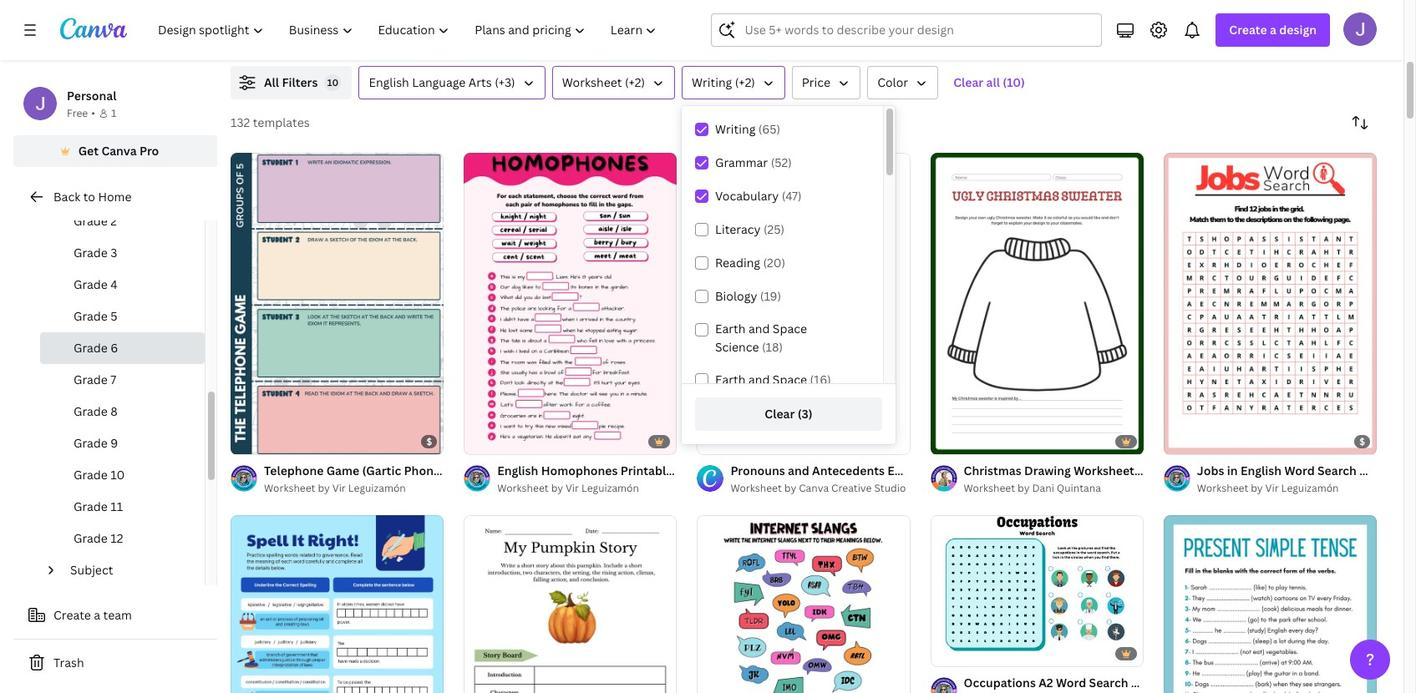 Task type: describe. For each thing, give the bounding box(es) containing it.
english inside telephone game (gartic phone) english idioms worksheet worksheet by vir leguizamón
[[447, 463, 488, 479]]

$ for search
[[1359, 435, 1365, 448]]

force
[[1248, 12, 1279, 28]]

lesson inside symbiotic relationships lesson by canva creative studio
[[569, 30, 603, 44]]

(52)
[[771, 155, 792, 170]]

symbiotic relationships lesson by canva creative studio
[[569, 12, 727, 44]]

literacy (25)
[[715, 221, 785, 237]]

english homophones printable worksheet link
[[497, 462, 736, 480]]

free •
[[67, 106, 95, 120]]

1 for telephone
[[242, 434, 247, 447]]

Sort by button
[[1343, 106, 1377, 140]]

of for telephone game (gartic phone) english idioms worksheet
[[249, 434, 259, 447]]

worksheet by dani quintana link
[[964, 480, 1144, 497]]

lesson by canva creative studio link for symbiotic relationships
[[569, 29, 821, 46]]

vocabulary (47)
[[715, 188, 802, 204]]

grade for grade 8
[[74, 404, 108, 419]]

motion
[[1180, 12, 1220, 28]]

10 inside "link"
[[111, 467, 125, 483]]

back to home link
[[13, 180, 217, 214]]

grade 2 link
[[40, 206, 205, 237]]

worksheet by vir leguizamón link for (gartic
[[264, 480, 444, 497]]

clear all (10) button
[[945, 66, 1033, 99]]

by inside english homophones printable worksheet worksheet by vir leguizamón
[[551, 481, 563, 495]]

grade 4 link
[[40, 269, 205, 301]]

subject
[[70, 562, 113, 578]]

2
[[111, 213, 117, 229]]

occupations a2 word search worksheet image
[[930, 516, 1144, 667]]

grade 11 link
[[40, 491, 205, 523]]

jobs in english word search worksheet image
[[1164, 153, 1377, 454]]

studio inside symbiotic relationships lesson by canva creative studio
[[695, 30, 727, 44]]

by inside 'bacteria and viruses lesson by ljr edu resources'
[[911, 30, 923, 44]]

create a design button
[[1216, 13, 1330, 47]]

grade 10 link
[[40, 459, 205, 491]]

grade for grade 5
[[74, 308, 108, 324]]

system
[[320, 12, 362, 28]]

word inside jobs in english word search worksheet worksheet by vir leguizamón
[[1284, 463, 1315, 479]]

christmas
[[964, 463, 1021, 479]]

of for jobs in english word search worksheet
[[1182, 434, 1192, 447]]

grade 3
[[74, 245, 117, 261]]

6
[[111, 340, 118, 356]]

vir inside telephone game (gartic phone) english idioms worksheet worksheet by vir leguizamón
[[332, 481, 346, 495]]

grade 3 link
[[40, 237, 205, 269]]

phone)
[[404, 463, 444, 479]]

grade for grade 2
[[74, 213, 108, 229]]

english inside button
[[369, 74, 409, 90]]

occupations a2 word search worksheet link
[[964, 674, 1192, 693]]

motion and force image
[[1146, 0, 1416, 4]]

7
[[111, 372, 116, 388]]

biology
[[715, 288, 757, 304]]

search inside jobs in english word search worksheet worksheet by vir leguizamón
[[1318, 463, 1357, 479]]

color
[[877, 74, 908, 90]]

by inside telephone game (gartic phone) english idioms worksheet worksheet by vir leguizamón
[[318, 481, 330, 495]]

clear for clear (3)
[[765, 406, 795, 422]]

0 horizontal spatial word
[[1056, 675, 1086, 691]]

reading
[[715, 255, 760, 271]]

home
[[98, 189, 132, 205]]

a2
[[1039, 675, 1053, 691]]

biology (19)
[[715, 288, 781, 304]]

homophones
[[541, 463, 618, 479]]

grade for grade 7
[[74, 372, 108, 388]]

8
[[111, 404, 118, 419]]

writing for writing (65)
[[715, 121, 756, 137]]

lesson for the
[[264, 30, 298, 44]]

english homophones printable worksheet image
[[464, 153, 677, 454]]

all
[[986, 74, 1000, 90]]

canva inside symbiotic relationships lesson by canva creative studio
[[620, 30, 650, 44]]

leguizamón inside jobs in english word search worksheet worksheet by vir leguizamón
[[1281, 481, 1339, 495]]

jobs in english word search worksheet worksheet by vir leguizamón
[[1197, 463, 1416, 495]]

canva inside button
[[101, 143, 137, 159]]

by down the clear (3) button
[[784, 481, 796, 495]]

canva inside the solar system lesson by canva creative studio
[[315, 30, 345, 44]]

literacy
[[715, 221, 761, 237]]

jobs in english word search worksheet link
[[1197, 462, 1416, 480]]

by inside "christmas drawing worksheet in green and red simple style worksheet by dani quintana"
[[1018, 481, 1030, 495]]

idioms
[[491, 463, 530, 479]]

jobs
[[1197, 463, 1224, 479]]

english homophones printable worksheet worksheet by vir leguizamón
[[497, 463, 736, 495]]

grade for grade 3
[[74, 245, 108, 261]]

english language arts (+3)
[[369, 74, 515, 90]]

a for design
[[1270, 22, 1277, 38]]

reading (20)
[[715, 255, 785, 271]]

telephone game (gartic phone) english idioms worksheet link
[[264, 462, 593, 480]]

grade 10
[[74, 467, 125, 483]]

the solar system link
[[264, 11, 516, 29]]

personal
[[67, 88, 116, 104]]

writing (+2)
[[692, 74, 755, 90]]

3 for telephone
[[261, 434, 266, 447]]

3 for jobs
[[1194, 434, 1199, 447]]

a for team
[[94, 607, 100, 623]]

bacteria and viruses link
[[874, 11, 1126, 29]]

2 horizontal spatial studio
[[874, 481, 906, 495]]

grade for grade 6
[[74, 340, 108, 356]]

worksheet by canva creative studio link
[[731, 480, 910, 497]]

and inside "christmas drawing worksheet in green and red simple style worksheet by dani quintana"
[[1188, 463, 1209, 479]]

vocabulary
[[715, 188, 779, 204]]

1 of 3 for telephone
[[242, 434, 266, 447]]

4
[[111, 277, 118, 292]]

grade 8 link
[[40, 396, 205, 428]]

and for bacteria and viruses lesson by ljr edu resources
[[925, 12, 946, 28]]

create for create a design
[[1229, 22, 1267, 38]]

earth for earth and space (16)
[[715, 372, 746, 388]]

dream
[[1230, 30, 1263, 44]]

grade for grade 10
[[74, 467, 108, 483]]

(+2) for worksheet (+2)
[[625, 74, 645, 90]]

subject button
[[63, 555, 195, 586]]

creative inside symbiotic relationships lesson by canva creative studio
[[652, 30, 693, 44]]

grade for grade 4
[[74, 277, 108, 292]]

get canva pro button
[[13, 135, 217, 167]]

3 inside 'link'
[[111, 245, 117, 261]]

christmas drawing worksheet in green and red simple style worksheet by dani quintana
[[964, 463, 1308, 495]]

resources
[[967, 30, 1017, 44]]

templates
[[253, 114, 310, 130]]

grade 12
[[74, 531, 123, 546]]

writing (+2) button
[[682, 66, 785, 99]]

11
[[111, 499, 123, 515]]

vir inside jobs in english word search worksheet worksheet by vir leguizamón
[[1265, 481, 1279, 495]]

lesson by dream bird designs link
[[1180, 29, 1416, 46]]

(10)
[[1003, 74, 1025, 90]]

price button
[[792, 66, 861, 99]]

grammar
[[715, 155, 768, 170]]

back to home
[[53, 189, 132, 205]]

grade 9
[[74, 435, 118, 451]]

canva down (3)
[[799, 481, 829, 495]]

$ for english
[[426, 435, 432, 448]]

the
[[264, 12, 285, 28]]

vir inside english homophones printable worksheet worksheet by vir leguizamón
[[566, 481, 579, 495]]

all filters
[[264, 74, 318, 90]]

(gartic
[[362, 463, 401, 479]]

trash link
[[13, 647, 217, 680]]

earth and space science
[[715, 321, 807, 355]]

grammar (52)
[[715, 155, 792, 170]]



Task type: vqa. For each thing, say whether or not it's contained in the screenshot.
5 at the left
yes



Task type: locate. For each thing, give the bounding box(es) containing it.
back
[[53, 189, 80, 205]]

trash
[[53, 655, 84, 671]]

create inside create a design dropdown button
[[1229, 22, 1267, 38]]

by down homophones
[[551, 481, 563, 495]]

(+3)
[[495, 74, 515, 90]]

and inside motion and force lesson by dream bird designs
[[1223, 12, 1245, 28]]

1 vertical spatial create
[[53, 607, 91, 623]]

(+2) for writing (+2)
[[735, 74, 755, 90]]

5 grade from the top
[[74, 340, 108, 356]]

canva down relationships
[[620, 30, 650, 44]]

and inside 'bacteria and viruses lesson by ljr edu resources'
[[925, 12, 946, 28]]

word right simple
[[1284, 463, 1315, 479]]

lesson by canva creative studio link down system
[[264, 29, 516, 46]]

lesson down the symbiotic
[[569, 30, 603, 44]]

2 grade from the top
[[74, 245, 108, 261]]

10 inside 'element'
[[327, 76, 338, 89]]

1 horizontal spatial of
[[1182, 434, 1192, 447]]

worksheet (+2) button
[[552, 66, 675, 99]]

and down (18)
[[748, 372, 770, 388]]

and
[[925, 12, 946, 28], [1223, 12, 1245, 28], [748, 321, 770, 337], [748, 372, 770, 388], [1188, 463, 1209, 479]]

by inside jobs in english word search worksheet worksheet by vir leguizamón
[[1251, 481, 1263, 495]]

creative inside the solar system lesson by canva creative studio
[[347, 30, 388, 44]]

a inside dropdown button
[[1270, 22, 1277, 38]]

3 grade from the top
[[74, 277, 108, 292]]

0 vertical spatial clear
[[953, 74, 984, 90]]

vir down game
[[332, 481, 346, 495]]

grade 2
[[74, 213, 117, 229]]

clear left (3)
[[765, 406, 795, 422]]

0 horizontal spatial leguizamón
[[348, 481, 406, 495]]

1 horizontal spatial create
[[1229, 22, 1267, 38]]

6 grade from the top
[[74, 372, 108, 388]]

relationships
[[629, 12, 707, 28]]

1 horizontal spatial leguizamón
[[581, 481, 639, 495]]

1 horizontal spatial 1 of 3
[[1175, 434, 1199, 447]]

english inside jobs in english word search worksheet worksheet by vir leguizamón
[[1241, 463, 1282, 479]]

1 vertical spatial a
[[94, 607, 100, 623]]

0 vertical spatial earth
[[715, 321, 746, 337]]

pro
[[139, 143, 159, 159]]

10 down grade 9 link
[[111, 467, 125, 483]]

grade left 11
[[74, 499, 108, 515]]

2 horizontal spatial 3
[[1194, 434, 1199, 447]]

by inside symbiotic relationships lesson by canva creative studio
[[605, 30, 618, 44]]

solar
[[288, 12, 317, 28]]

clear all (10)
[[953, 74, 1025, 90]]

search
[[1318, 463, 1357, 479], [1089, 675, 1128, 691]]

1 horizontal spatial $
[[1359, 435, 1365, 448]]

2 horizontal spatial 1
[[1175, 434, 1180, 447]]

leguizamón inside telephone game (gartic phone) english idioms worksheet worksheet by vir leguizamón
[[348, 481, 406, 495]]

create inside create a team button
[[53, 607, 91, 623]]

(19)
[[760, 288, 781, 304]]

None search field
[[711, 13, 1102, 47]]

create for create a team
[[53, 607, 91, 623]]

0 horizontal spatial (+2)
[[625, 74, 645, 90]]

2 leguizamón from the left
[[581, 481, 639, 495]]

0 horizontal spatial 3
[[111, 245, 117, 261]]

0 horizontal spatial clear
[[765, 406, 795, 422]]

pronouns and  antecedents english worksheet in white green friendly hand drawn style image
[[697, 153, 910, 454]]

1 horizontal spatial 3
[[261, 434, 266, 447]]

earth inside earth and space science
[[715, 321, 746, 337]]

lesson for motion
[[1180, 30, 1213, 44]]

lesson inside the solar system lesson by canva creative studio
[[264, 30, 298, 44]]

3 leguizamón from the left
[[1281, 481, 1339, 495]]

earth
[[715, 321, 746, 337], [715, 372, 746, 388]]

1 vertical spatial search
[[1089, 675, 1128, 691]]

writing for writing (+2)
[[692, 74, 732, 90]]

space for science
[[773, 321, 807, 337]]

get
[[78, 143, 99, 159]]

worksheet by vir leguizamón link down game
[[264, 480, 444, 497]]

vir down homophones
[[566, 481, 579, 495]]

(18)
[[762, 339, 783, 355]]

writing up grammar
[[715, 121, 756, 137]]

ljr
[[925, 30, 943, 44]]

the solar system lesson by canva creative studio
[[264, 12, 422, 44]]

1 horizontal spatial studio
[[695, 30, 727, 44]]

lesson by canva creative studio link
[[264, 29, 516, 46], [569, 29, 821, 46]]

game
[[326, 463, 359, 479]]

1 worksheet by vir leguizamón link from the left
[[264, 480, 444, 497]]

a
[[1270, 22, 1277, 38], [94, 607, 100, 623]]

0 horizontal spatial a
[[94, 607, 100, 623]]

green
[[1151, 463, 1185, 479]]

search right style
[[1318, 463, 1357, 479]]

1 horizontal spatial word
[[1284, 463, 1315, 479]]

canva left pro in the top of the page
[[101, 143, 137, 159]]

1 vertical spatial word
[[1056, 675, 1086, 691]]

0 vertical spatial word
[[1284, 463, 1315, 479]]

1 for jobs
[[1175, 434, 1180, 447]]

1 lesson by canva creative studio link from the left
[[264, 29, 516, 46]]

1 horizontal spatial search
[[1318, 463, 1357, 479]]

lesson by canva creative studio link down relationships
[[569, 29, 821, 46]]

and inside earth and space science
[[748, 321, 770, 337]]

leguizamón down the jobs in english word search worksheet link
[[1281, 481, 1339, 495]]

1 $ from the left
[[426, 435, 432, 448]]

telephone game (gartic phone) english idioms worksheet worksheet by vir leguizamón
[[264, 463, 593, 495]]

0 horizontal spatial 1 of 3
[[242, 434, 266, 447]]

0 vertical spatial create
[[1229, 22, 1267, 38]]

1 horizontal spatial 1
[[242, 434, 247, 447]]

canva
[[315, 30, 345, 44], [620, 30, 650, 44], [101, 143, 137, 159], [799, 481, 829, 495]]

and up dream
[[1223, 12, 1245, 28]]

1 space from the top
[[773, 321, 807, 337]]

4 lesson from the left
[[1180, 30, 1213, 44]]

bacteria
[[874, 12, 922, 28]]

1 of 3 link for (gartic
[[231, 153, 444, 454]]

1 1 of 3 link from the left
[[231, 153, 444, 454]]

0 vertical spatial a
[[1270, 22, 1277, 38]]

space left (16)
[[773, 372, 807, 388]]

2 in from the left
[[1227, 463, 1238, 479]]

simple
[[1237, 463, 1276, 479]]

grade down the grade 9
[[74, 467, 108, 483]]

price
[[802, 74, 831, 90]]

1 vertical spatial clear
[[765, 406, 795, 422]]

0 horizontal spatial 1 of 3 link
[[231, 153, 444, 454]]

1 leguizamón from the left
[[348, 481, 406, 495]]

search right "a2"
[[1089, 675, 1128, 691]]

viruses
[[949, 12, 991, 28]]

grade down grade 2
[[74, 245, 108, 261]]

3 up the jobs
[[1194, 434, 1199, 447]]

grade left "12"
[[74, 531, 108, 546]]

space for (16)
[[773, 372, 807, 388]]

word
[[1284, 463, 1315, 479], [1056, 675, 1086, 691]]

1 of from the left
[[249, 434, 259, 447]]

2 earth from the top
[[715, 372, 746, 388]]

by left dani
[[1018, 481, 1030, 495]]

0 horizontal spatial worksheet by vir leguizamón link
[[264, 480, 444, 497]]

2 vir from the left
[[566, 481, 579, 495]]

create a design
[[1229, 22, 1317, 38]]

leguizamón down (gartic
[[348, 481, 406, 495]]

grade for grade 9
[[74, 435, 108, 451]]

grade left 5
[[74, 308, 108, 324]]

1 vertical spatial earth
[[715, 372, 746, 388]]

9
[[111, 435, 118, 451]]

christmas drawing worksheet in green and red simple style link
[[964, 462, 1308, 480]]

writing up writing (65)
[[692, 74, 732, 90]]

internet slangs printable worksheet image
[[697, 516, 910, 693]]

(25)
[[764, 221, 785, 237]]

3 worksheet by vir leguizamón link from the left
[[1197, 480, 1377, 497]]

lesson for bacteria
[[874, 30, 908, 44]]

in right the jobs
[[1227, 463, 1238, 479]]

by left dream
[[1216, 30, 1228, 44]]

grade left 4
[[74, 277, 108, 292]]

studio
[[390, 30, 422, 44], [695, 30, 727, 44], [874, 481, 906, 495]]

and up (18)
[[748, 321, 770, 337]]

and up ljr
[[925, 12, 946, 28]]

3 up telephone
[[261, 434, 266, 447]]

12
[[111, 531, 123, 546]]

clear left the all at the top right of page
[[953, 74, 984, 90]]

creative
[[347, 30, 388, 44], [652, 30, 693, 44], [831, 481, 872, 495]]

1 horizontal spatial clear
[[953, 74, 984, 90]]

arts
[[469, 74, 492, 90]]

all
[[264, 74, 279, 90]]

grade left 6
[[74, 340, 108, 356]]

lesson inside 'bacteria and viruses lesson by ljr edu resources'
[[874, 30, 908, 44]]

english right red
[[1241, 463, 1282, 479]]

earth up science on the right
[[715, 321, 746, 337]]

worksheet by vir leguizamón link down homophones
[[497, 480, 677, 497]]

0 horizontal spatial 10
[[111, 467, 125, 483]]

a inside button
[[94, 607, 100, 623]]

grade for grade 11
[[74, 499, 108, 515]]

0 horizontal spatial search
[[1089, 675, 1128, 691]]

1 horizontal spatial 1 of 3 link
[[1164, 153, 1377, 454]]

telephone game (gartic phone) english idioms worksheet image
[[231, 153, 444, 454]]

worksheet inside button
[[562, 74, 622, 90]]

0 vertical spatial 10
[[327, 76, 338, 89]]

grade for grade 12
[[74, 531, 108, 546]]

1 (+2) from the left
[[625, 74, 645, 90]]

by inside the solar system lesson by canva creative studio
[[300, 30, 312, 44]]

grade 7 link
[[40, 364, 205, 396]]

grade inside "link"
[[74, 467, 108, 483]]

space inside earth and space science
[[773, 321, 807, 337]]

1 horizontal spatial in
[[1227, 463, 1238, 479]]

1 vir from the left
[[332, 481, 346, 495]]

2 1 of 3 link from the left
[[1164, 153, 1377, 454]]

get canva pro
[[78, 143, 159, 159]]

by down solar
[[300, 30, 312, 44]]

2 lesson by canva creative studio link from the left
[[569, 29, 821, 46]]

lesson by canva creative studio link for the solar system
[[264, 29, 516, 46]]

worksheet by vir leguizamón link for printable
[[497, 480, 677, 497]]

1 vertical spatial space
[[773, 372, 807, 388]]

2 horizontal spatial worksheet by vir leguizamón link
[[1197, 480, 1377, 497]]

0 horizontal spatial studio
[[390, 30, 422, 44]]

english language arts (+3) button
[[359, 66, 545, 99]]

writing (65)
[[715, 121, 780, 137]]

1 1 of 3 from the left
[[242, 434, 266, 447]]

grade left 7
[[74, 372, 108, 388]]

writing inside button
[[692, 74, 732, 90]]

in inside jobs in english word search worksheet worksheet by vir leguizamón
[[1227, 463, 1238, 479]]

by down the symbiotic
[[605, 30, 618, 44]]

1 horizontal spatial creative
[[652, 30, 693, 44]]

bacteria and viruses lesson by ljr edu resources
[[874, 12, 1017, 44]]

occupations
[[964, 675, 1036, 691]]

2 worksheet by vir leguizamón link from the left
[[497, 480, 677, 497]]

by left ljr
[[911, 30, 923, 44]]

lesson inside motion and force lesson by dream bird designs
[[1180, 30, 1213, 44]]

0 vertical spatial space
[[773, 321, 807, 337]]

$
[[426, 435, 432, 448], [1359, 435, 1365, 448]]

grade 5
[[74, 308, 117, 324]]

dani
[[1032, 481, 1054, 495]]

0 horizontal spatial creative
[[347, 30, 388, 44]]

1 earth from the top
[[715, 321, 746, 337]]

1 in from the left
[[1137, 463, 1148, 479]]

2 space from the top
[[773, 372, 807, 388]]

9 grade from the top
[[74, 467, 108, 483]]

2 horizontal spatial creative
[[831, 481, 872, 495]]

worksheet by vir leguizamón link down style
[[1197, 480, 1377, 497]]

•
[[91, 106, 95, 120]]

worksheet by vir leguizamón link for english
[[1197, 480, 1377, 497]]

1 horizontal spatial worksheet by vir leguizamón link
[[497, 480, 677, 497]]

grade left 2
[[74, 213, 108, 229]]

132
[[231, 114, 250, 130]]

lesson down bacteria
[[874, 30, 908, 44]]

2 (+2) from the left
[[735, 74, 755, 90]]

$ up the jobs in english word search worksheet link
[[1359, 435, 1365, 448]]

style
[[1279, 463, 1308, 479]]

grade left the 8
[[74, 404, 108, 419]]

grade inside 'link'
[[74, 245, 108, 261]]

space up (18)
[[773, 321, 807, 337]]

design
[[1279, 22, 1317, 38]]

to
[[83, 189, 95, 205]]

0 horizontal spatial vir
[[332, 481, 346, 495]]

0 vertical spatial writing
[[692, 74, 732, 90]]

and left red
[[1188, 463, 1209, 479]]

1 vertical spatial writing
[[715, 121, 756, 137]]

studio inside the solar system lesson by canva creative studio
[[390, 30, 422, 44]]

grade 5 link
[[40, 301, 205, 333]]

bird
[[1265, 30, 1285, 44]]

1 lesson from the left
[[264, 30, 298, 44]]

lesson by ljr edu resources link
[[874, 29, 1126, 46]]

grade left 9
[[74, 435, 108, 451]]

3
[[111, 245, 117, 261], [261, 434, 266, 447], [1194, 434, 1199, 447]]

and for earth and space (16)
[[748, 372, 770, 388]]

english inside english homophones printable worksheet worksheet by vir leguizamón
[[497, 463, 538, 479]]

3 up 4
[[111, 245, 117, 261]]

jacob simon image
[[1343, 13, 1377, 46]]

10 right the filters
[[327, 76, 338, 89]]

by down game
[[318, 481, 330, 495]]

10 grade from the top
[[74, 499, 108, 515]]

0 horizontal spatial of
[[249, 434, 259, 447]]

vir down simple
[[1265, 481, 1279, 495]]

clear (3) button
[[695, 398, 882, 431]]

0 vertical spatial search
[[1318, 463, 1357, 479]]

(+2) down symbiotic relationships lesson by canva creative studio
[[625, 74, 645, 90]]

leguizamón
[[348, 481, 406, 495], [581, 481, 639, 495], [1281, 481, 1339, 495]]

word right "a2"
[[1056, 675, 1086, 691]]

11 grade from the top
[[74, 531, 108, 546]]

10 filter options selected element
[[325, 74, 341, 91]]

8 grade from the top
[[74, 435, 108, 451]]

3 vir from the left
[[1265, 481, 1279, 495]]

in left the green
[[1137, 463, 1148, 479]]

1 of 3 for jobs
[[1175, 434, 1199, 447]]

color button
[[867, 66, 938, 99]]

occupations a2 word search worksheet
[[964, 675, 1192, 691]]

motion and force link
[[1180, 11, 1416, 29]]

and for earth and space science
[[748, 321, 770, 337]]

christmas drawing worksheet in green and red simple style image
[[930, 153, 1144, 454]]

2 lesson from the left
[[569, 30, 603, 44]]

4 grade from the top
[[74, 308, 108, 324]]

1 of 3 link for english
[[1164, 153, 1377, 454]]

(+2) inside button
[[625, 74, 645, 90]]

1 horizontal spatial lesson by canva creative studio link
[[569, 29, 821, 46]]

pumpkin themed short story worksheet in white orange green simple style image
[[464, 516, 677, 693]]

leguizamón down english homophones printable worksheet link
[[581, 481, 639, 495]]

by down simple
[[1251, 481, 1263, 495]]

lesson down the
[[264, 30, 298, 44]]

canva down system
[[315, 30, 345, 44]]

2 of from the left
[[1182, 434, 1192, 447]]

present simple tense  worksheet in turquoise white basic style image
[[1164, 516, 1377, 693]]

leguizamón inside english homophones printable worksheet worksheet by vir leguizamón
[[581, 481, 639, 495]]

7 grade from the top
[[74, 404, 108, 419]]

by inside motion and force lesson by dream bird designs
[[1216, 30, 1228, 44]]

clear
[[953, 74, 984, 90], [765, 406, 795, 422]]

1 horizontal spatial 10
[[327, 76, 338, 89]]

1 of 3 up the green
[[1175, 434, 1199, 447]]

2 $ from the left
[[1359, 435, 1365, 448]]

english left homophones
[[497, 463, 538, 479]]

0 horizontal spatial lesson by canva creative studio link
[[264, 29, 516, 46]]

$ up telephone game (gartic phone) english idioms worksheet link
[[426, 435, 432, 448]]

1 horizontal spatial vir
[[566, 481, 579, 495]]

0 horizontal spatial in
[[1137, 463, 1148, 479]]

2 horizontal spatial vir
[[1265, 481, 1279, 495]]

in inside "christmas drawing worksheet in green and red simple style worksheet by dani quintana"
[[1137, 463, 1148, 479]]

english left idioms
[[447, 463, 488, 479]]

(47)
[[782, 188, 802, 204]]

create a team
[[53, 607, 132, 623]]

0 horizontal spatial create
[[53, 607, 91, 623]]

0 horizontal spatial 1
[[111, 106, 116, 120]]

and for motion and force lesson by dream bird designs
[[1223, 12, 1245, 28]]

clear for clear all (10)
[[953, 74, 984, 90]]

1 horizontal spatial a
[[1270, 22, 1277, 38]]

0 horizontal spatial $
[[426, 435, 432, 448]]

1
[[111, 106, 116, 120], [242, 434, 247, 447], [1175, 434, 1180, 447]]

earth and space (16)
[[715, 372, 831, 388]]

science
[[715, 339, 759, 355]]

lesson down motion
[[1180, 30, 1213, 44]]

top level navigation element
[[147, 13, 671, 47]]

telephone
[[264, 463, 324, 479]]

worksheet (+2)
[[562, 74, 645, 90]]

earth down science on the right
[[715, 372, 746, 388]]

3 lesson from the left
[[874, 30, 908, 44]]

(+2) up writing (65)
[[735, 74, 755, 90]]

earth for earth and space science
[[715, 321, 746, 337]]

1 horizontal spatial (+2)
[[735, 74, 755, 90]]

(+2) inside button
[[735, 74, 755, 90]]

by
[[300, 30, 312, 44], [605, 30, 618, 44], [911, 30, 923, 44], [1216, 30, 1228, 44], [318, 481, 330, 495], [551, 481, 563, 495], [784, 481, 796, 495], [1018, 481, 1030, 495], [1251, 481, 1263, 495]]

2 horizontal spatial leguizamón
[[1281, 481, 1339, 495]]

english left language
[[369, 74, 409, 90]]

filters
[[282, 74, 318, 90]]

motion and force lesson by dream bird designs
[[1180, 12, 1325, 44]]

worksheet by canva creative studio
[[731, 481, 906, 495]]

1 vertical spatial 10
[[111, 467, 125, 483]]

1 of 3 up telephone
[[242, 434, 266, 447]]

quintana
[[1057, 481, 1101, 495]]

1 grade from the top
[[74, 213, 108, 229]]

2 1 of 3 from the left
[[1175, 434, 1199, 447]]

Search search field
[[745, 14, 1091, 46]]



